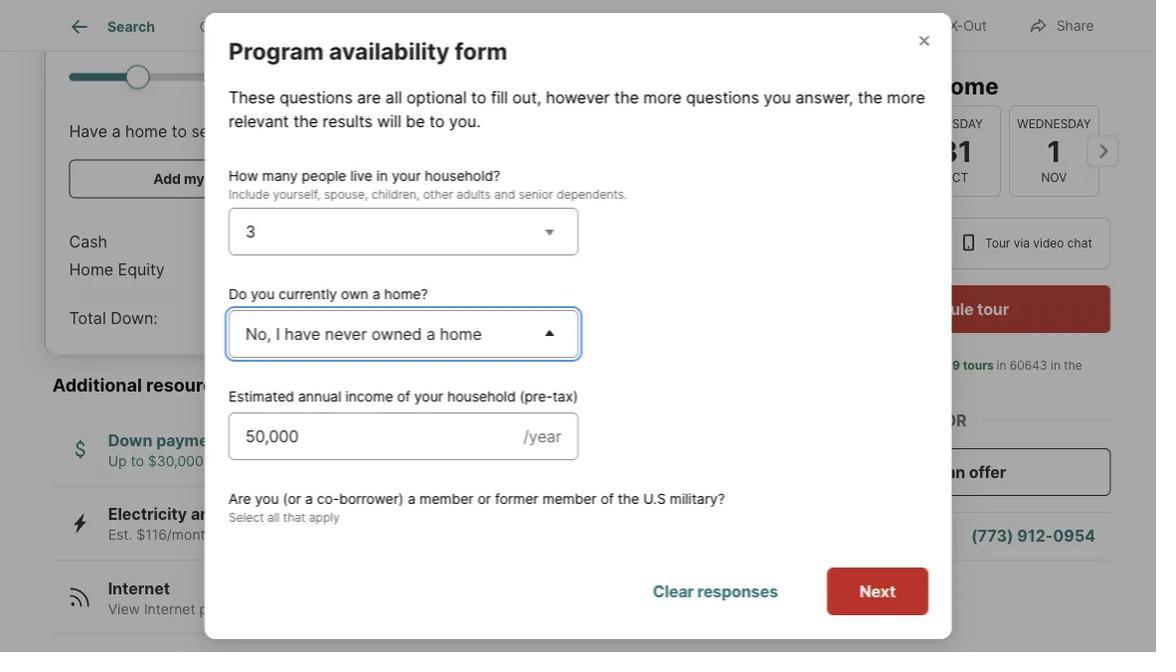 Task type: describe. For each thing, give the bounding box(es) containing it.
i
[[276, 324, 280, 344]]

Surviving Spouse checkbox
[[586, 585, 606, 605]]

share
[[1057, 17, 1095, 34]]

you for do you currently own a home?
[[251, 286, 274, 303]]

additional resources
[[52, 375, 234, 397]]

children,
[[371, 188, 420, 202]]

available for internet
[[333, 601, 390, 618]]

live
[[350, 167, 372, 184]]

2 tab from the left
[[433, 3, 592, 51]]

overview
[[200, 18, 262, 35]]

next image
[[1088, 135, 1120, 167]]

x-
[[950, 17, 964, 34]]

0 horizontal spatial solar
[[224, 505, 263, 525]]

start
[[905, 463, 943, 482]]

availability
[[329, 37, 449, 65]]

many
[[262, 167, 297, 184]]

tour via video chat list box
[[800, 218, 1112, 270]]

to inside $57,000 (20%) tooltip
[[172, 122, 187, 142]]

have
[[284, 324, 320, 344]]

program availability form
[[228, 37, 507, 65]]

x-out
[[950, 17, 988, 34]]

1 more from the left
[[643, 88, 682, 107]]

home inside the internet view internet plans and providers available for this home
[[444, 601, 481, 618]]

Reserve/National Guard checkbox
[[228, 585, 248, 605]]

home inside add my home equity button
[[208, 171, 245, 188]]

and inside electricity and solar est. $116/month, save                  $116 with rooftop solar
[[191, 505, 220, 525]]

home up tuesday
[[936, 72, 999, 99]]

save
[[222, 527, 252, 544]]

are
[[228, 490, 251, 507]]

my
[[184, 171, 204, 188]]

to left the fill
[[471, 88, 486, 107]]

in inside how many people live in your household? include yourself, spouse, children, other adults and senior dependents.
[[376, 167, 388, 184]]

(or
[[282, 490, 301, 507]]

tour via video chat
[[986, 236, 1093, 251]]

tours
[[964, 359, 995, 373]]

19 tours in 60643
[[947, 359, 1048, 373]]

former
[[495, 490, 538, 507]]

$57,000 (20%)
[[244, 308, 375, 330]]

or
[[944, 411, 967, 430]]

clear
[[653, 582, 694, 601]]

Down Payment Slider range field
[[69, 65, 375, 89]]

the right the answer,
[[858, 88, 883, 107]]

start an offer
[[905, 463, 1007, 482]]

next button
[[827, 568, 929, 616]]

(773) 912-0954 link
[[972, 527, 1096, 546]]

have a home to sell?
[[69, 122, 225, 142]]

relevant
[[228, 112, 289, 131]]

providers
[[267, 601, 329, 618]]

the inside are you (or a co-borrower) a member or former member of the u.s military? select all that apply
[[618, 490, 639, 507]]

offer
[[970, 463, 1007, 482]]

own
[[341, 286, 368, 303]]

total down:
[[69, 309, 158, 329]]

down
[[108, 431, 153, 451]]

spouse
[[689, 585, 745, 604]]

with
[[291, 527, 319, 544]]

home up add
[[125, 122, 167, 142]]

912-
[[1018, 527, 1054, 546]]

income
[[345, 388, 393, 405]]

cash
[[69, 233, 107, 252]]

1 horizontal spatial solar
[[375, 527, 407, 544]]

$30,000
[[148, 453, 204, 470]]

that
[[283, 511, 305, 525]]

apply
[[309, 511, 339, 525]]

how
[[228, 167, 258, 184]]

60643
[[1010, 359, 1048, 373]]

3
[[245, 222, 255, 241]]

do
[[228, 286, 247, 303]]

other
[[423, 188, 453, 202]]

do you currently own a home?
[[228, 286, 428, 303]]

co-
[[317, 490, 339, 507]]

go tour this home
[[800, 72, 999, 99]]

all inside these questions are all optional to fill out, however the more questions you answer, the more relevant the results will be to you.
[[385, 88, 402, 107]]

a right borrower)
[[407, 490, 415, 507]]

0954
[[1054, 527, 1096, 546]]

responses
[[697, 582, 778, 601]]

tour via video chat option
[[945, 218, 1112, 270]]

(20%)
[[322, 308, 375, 330]]

home
[[69, 261, 114, 280]]

fill
[[491, 88, 508, 107]]

you inside these questions are all optional to fill out, however the more questions you answer, the more relevant the results will be to you.
[[764, 88, 791, 107]]

a right owned
[[426, 324, 435, 344]]

(773)
[[972, 527, 1014, 546]]

surviving
[[614, 585, 684, 604]]

none text field inside $57,000 (20%) tooltip
[[86, 0, 251, 21]]

surviving spouse
[[614, 585, 745, 604]]

overview tab
[[177, 3, 284, 51]]

1 horizontal spatial in
[[997, 359, 1007, 373]]

these questions are all optional to fill out, however the more questions you answer, the more relevant the results will be to you.
[[228, 88, 925, 131]]

1 member from the left
[[419, 490, 473, 507]]

2 questions from the left
[[686, 88, 759, 107]]

results
[[322, 112, 372, 131]]

in the last 30 days
[[846, 359, 1086, 391]]

include
[[228, 188, 269, 202]]

home?
[[384, 286, 428, 303]]

annual
[[298, 388, 341, 405]]

be
[[406, 112, 425, 131]]

wednesday 1 nov
[[1017, 117, 1091, 185]]

program availability form dialog
[[204, 13, 952, 653]]

military?
[[670, 490, 725, 507]]

tour for go
[[837, 72, 883, 99]]



Task type: vqa. For each thing, say whether or not it's contained in the screenshot.
- corresponding to 210
no



Task type: locate. For each thing, give the bounding box(es) containing it.
all inside are you (or a co-borrower) a member or former member of the u.s military? select all that apply
[[267, 511, 279, 525]]

spouse,
[[324, 188, 368, 202]]

programs
[[323, 453, 385, 470]]

$57,000 (20%) tooltip
[[45, 0, 769, 355]]

in right tours
[[997, 359, 1007, 373]]

view
[[108, 601, 140, 618]]

this inside the internet view internet plans and providers available for this home
[[416, 601, 440, 618]]

cash home equity
[[69, 233, 165, 280]]

questions left go
[[686, 88, 759, 107]]

select
[[228, 511, 264, 525]]

1 vertical spatial all
[[267, 511, 279, 525]]

0 horizontal spatial tour
[[837, 72, 883, 99]]

tab
[[284, 3, 433, 51], [433, 3, 592, 51], [592, 3, 689, 51]]

3 tab from the left
[[592, 3, 689, 51]]

of inside are you (or a co-borrower) a member or former member of the u.s military? select all that apply
[[600, 490, 614, 507]]

0 vertical spatial internet
[[108, 579, 170, 599]]

more
[[643, 88, 682, 107], [887, 88, 925, 107]]

0 horizontal spatial and
[[191, 505, 220, 525]]

tour inside button
[[978, 299, 1010, 319]]

(773) 912-0954
[[972, 527, 1096, 546]]

$57,000
[[244, 308, 318, 330]]

home right owned
[[440, 324, 482, 344]]

0 vertical spatial you
[[764, 88, 791, 107]]

household
[[447, 388, 516, 405]]

0 horizontal spatial available
[[208, 453, 265, 470]]

solar down borrower)
[[375, 527, 407, 544]]

of right 'income'
[[397, 388, 410, 405]]

tour right go
[[837, 72, 883, 99]]

home right for
[[444, 601, 481, 618]]

available inside down payment assistance up to $30,000 available from 14 programs
[[208, 453, 265, 470]]

to right "up"
[[131, 453, 144, 470]]

and inside the internet view internet plans and providers available for this home
[[238, 601, 263, 618]]

1 horizontal spatial tour
[[978, 299, 1010, 319]]

tab list containing search
[[45, 0, 705, 51]]

electricity
[[108, 505, 187, 525]]

0 vertical spatial of
[[397, 388, 410, 405]]

1 tab from the left
[[284, 3, 433, 51]]

0 vertical spatial this
[[889, 72, 931, 99]]

1 questions from the left
[[279, 88, 352, 107]]

tab up the fill
[[433, 3, 592, 51]]

clear responses
[[653, 582, 778, 601]]

0 vertical spatial tour
[[837, 72, 883, 99]]

of left u.s
[[600, 490, 614, 507]]

internet
[[108, 579, 170, 599], [144, 601, 196, 618]]

home right my
[[208, 171, 245, 188]]

an
[[947, 463, 966, 482]]

in right live
[[376, 167, 388, 184]]

from
[[269, 453, 299, 470]]

None button
[[812, 104, 903, 198], [911, 105, 1001, 197], [1009, 105, 1100, 197], [812, 104, 903, 198], [911, 105, 1001, 197], [1009, 105, 1100, 197]]

available up are
[[208, 453, 265, 470]]

payment
[[156, 431, 225, 451]]

more right however
[[643, 88, 682, 107]]

tax)
[[552, 388, 578, 405]]

a right (or
[[305, 490, 313, 507]]

estimated
[[228, 388, 294, 405]]

this up tuesday
[[889, 72, 931, 99]]

in inside in the last 30 days
[[1051, 359, 1061, 373]]

the
[[614, 88, 639, 107], [858, 88, 883, 107], [293, 112, 318, 131], [1065, 359, 1083, 373], [618, 490, 639, 507]]

a
[[112, 122, 121, 142], [372, 286, 380, 303], [426, 324, 435, 344], [305, 490, 313, 507], [407, 490, 415, 507]]

and right plans
[[238, 601, 263, 618]]

electricity and solar est. $116/month, save                  $116 with rooftop solar
[[108, 505, 407, 544]]

add
[[153, 171, 181, 188]]

option
[[800, 218, 945, 270]]

solar up save
[[224, 505, 263, 525]]

wednesday
[[1017, 117, 1091, 131]]

questions up the results
[[279, 88, 352, 107]]

the right 60643
[[1065, 359, 1083, 373]]

1 horizontal spatial this
[[889, 72, 931, 99]]

1 horizontal spatial member
[[542, 490, 597, 507]]

available inside the internet view internet plans and providers available for this home
[[333, 601, 390, 618]]

2 vertical spatial and
[[238, 601, 263, 618]]

owned
[[371, 324, 422, 344]]

all up $116
[[267, 511, 279, 525]]

Veteran checkbox
[[586, 545, 606, 565]]

1 horizontal spatial all
[[385, 88, 402, 107]]

1 vertical spatial internet
[[144, 601, 196, 618]]

you.
[[449, 112, 481, 131]]

all up will
[[385, 88, 402, 107]]

0 horizontal spatial member
[[419, 490, 473, 507]]

tab up however
[[592, 3, 689, 51]]

resources
[[146, 375, 234, 397]]

member left or
[[419, 490, 473, 507]]

you inside are you (or a co-borrower) a member or former member of the u.s military? select all that apply
[[255, 490, 279, 507]]

available for assistance
[[208, 453, 265, 470]]

1 horizontal spatial questions
[[686, 88, 759, 107]]

0 vertical spatial and
[[494, 188, 515, 202]]

1 vertical spatial you
[[251, 286, 274, 303]]

1
[[1047, 134, 1061, 168]]

1 horizontal spatial more
[[887, 88, 925, 107]]

2 more from the left
[[887, 88, 925, 107]]

your
[[392, 167, 421, 184], [414, 388, 443, 405]]

2 horizontal spatial in
[[1051, 359, 1061, 373]]

and up $116/month,
[[191, 505, 220, 525]]

you for are you (or a co-borrower) a member or former member of the u.s military? select all that apply
[[255, 490, 279, 507]]

0 vertical spatial available
[[208, 453, 265, 470]]

2 member from the left
[[542, 490, 597, 507]]

adults
[[456, 188, 491, 202]]

1 vertical spatial this
[[416, 601, 440, 618]]

this
[[889, 72, 931, 99], [416, 601, 440, 618]]

0 horizontal spatial in
[[376, 167, 388, 184]]

video
[[1034, 236, 1065, 251]]

in right 60643
[[1051, 359, 1061, 373]]

1 vertical spatial of
[[600, 490, 614, 507]]

you right the do
[[251, 286, 274, 303]]

1 vertical spatial solar
[[375, 527, 407, 544]]

1 vertical spatial tour
[[978, 299, 1010, 319]]

tuesday
[[929, 117, 983, 131]]

2 horizontal spatial and
[[494, 188, 515, 202]]

yourself,
[[273, 188, 320, 202]]

have
[[69, 122, 107, 142]]

a right "have"
[[112, 122, 121, 142]]

internet up "view"
[[108, 579, 170, 599]]

go
[[800, 72, 832, 99]]

via
[[1014, 236, 1030, 251]]

available
[[208, 453, 265, 470], [333, 601, 390, 618]]

out,
[[512, 88, 541, 107]]

a right the own
[[372, 286, 380, 303]]

tab list
[[45, 0, 705, 51]]

this right for
[[416, 601, 440, 618]]

available left for
[[333, 601, 390, 618]]

these
[[228, 88, 275, 107]]

you left go
[[764, 88, 791, 107]]

member right former
[[542, 490, 597, 507]]

down payment assistance up to $30,000 available from 14 programs
[[108, 431, 385, 470]]

borrower)
[[339, 490, 404, 507]]

the right however
[[614, 88, 639, 107]]

home
[[936, 72, 999, 99], [125, 122, 167, 142], [208, 171, 245, 188], [440, 324, 482, 344], [444, 601, 481, 618]]

solar
[[224, 505, 263, 525], [375, 527, 407, 544]]

senior
[[519, 188, 553, 202]]

None text field
[[284, 0, 358, 21], [245, 425, 507, 449], [284, 0, 358, 21], [245, 425, 507, 449]]

Active duty checkbox
[[228, 545, 248, 565]]

however
[[546, 88, 610, 107]]

30
[[869, 376, 885, 391]]

tour
[[986, 236, 1011, 251]]

and right adults
[[494, 188, 515, 202]]

how many people live in your household? include yourself, spouse, children, other adults and senior dependents.
[[228, 167, 627, 202]]

questions
[[279, 88, 352, 107], [686, 88, 759, 107]]

to inside down payment assistance up to $30,000 available from 14 programs
[[131, 453, 144, 470]]

out
[[964, 17, 988, 34]]

1 vertical spatial your
[[414, 388, 443, 405]]

the inside in the last 30 days
[[1065, 359, 1083, 373]]

equity
[[118, 261, 165, 280]]

add my home equity button
[[69, 160, 375, 199]]

internet right "view"
[[144, 601, 196, 618]]

0 vertical spatial all
[[385, 88, 402, 107]]

the left u.s
[[618, 490, 639, 507]]

you left (or
[[255, 490, 279, 507]]

more right the answer,
[[887, 88, 925, 107]]

for
[[394, 601, 412, 618]]

a inside $57,000 (20%) tooltip
[[112, 122, 121, 142]]

currently
[[278, 286, 337, 303]]

x-out button
[[905, 4, 1004, 45]]

to right be
[[429, 112, 444, 131]]

1 vertical spatial and
[[191, 505, 220, 525]]

0 horizontal spatial all
[[267, 511, 279, 525]]

1 horizontal spatial of
[[600, 490, 614, 507]]

or
[[477, 490, 491, 507]]

None text field
[[86, 0, 251, 21]]

assistance
[[228, 431, 313, 451]]

program
[[228, 37, 324, 65]]

household?
[[425, 167, 500, 184]]

start an offer button
[[800, 449, 1112, 496]]

0 horizontal spatial this
[[416, 601, 440, 618]]

no,
[[245, 324, 271, 344]]

dependents.
[[556, 188, 627, 202]]

up
[[108, 453, 127, 470]]

tour for schedule
[[978, 299, 1010, 319]]

down:
[[111, 309, 158, 329]]

and inside how many people live in your household? include yourself, spouse, children, other adults and senior dependents.
[[494, 188, 515, 202]]

2 vertical spatial you
[[255, 490, 279, 507]]

u.s
[[643, 490, 666, 507]]

your left household
[[414, 388, 443, 405]]

0 vertical spatial your
[[392, 167, 421, 184]]

0 horizontal spatial more
[[643, 88, 682, 107]]

your up children,
[[392, 167, 421, 184]]

sell?
[[191, 122, 225, 142]]

chat
[[1068, 236, 1093, 251]]

0 vertical spatial solar
[[224, 505, 263, 525]]

1 horizontal spatial and
[[238, 601, 263, 618]]

to left sell?
[[172, 122, 187, 142]]

0 horizontal spatial questions
[[279, 88, 352, 107]]

tour right "schedule"
[[978, 299, 1010, 319]]

internet view internet plans and providers available for this home
[[108, 579, 481, 618]]

program availability form element
[[228, 13, 531, 66]]

you
[[764, 88, 791, 107], [251, 286, 274, 303], [255, 490, 279, 507]]

answer,
[[796, 88, 853, 107]]

0 horizontal spatial of
[[397, 388, 410, 405]]

tab up are
[[284, 3, 433, 51]]

share button
[[1012, 4, 1112, 45]]

your inside how many people live in your household? include yourself, spouse, children, other adults and senior dependents.
[[392, 167, 421, 184]]

the left the results
[[293, 112, 318, 131]]

1 horizontal spatial available
[[333, 601, 390, 618]]

1 vertical spatial available
[[333, 601, 390, 618]]

home inside program availability form dialog
[[440, 324, 482, 344]]

all
[[385, 88, 402, 107], [267, 511, 279, 525]]



